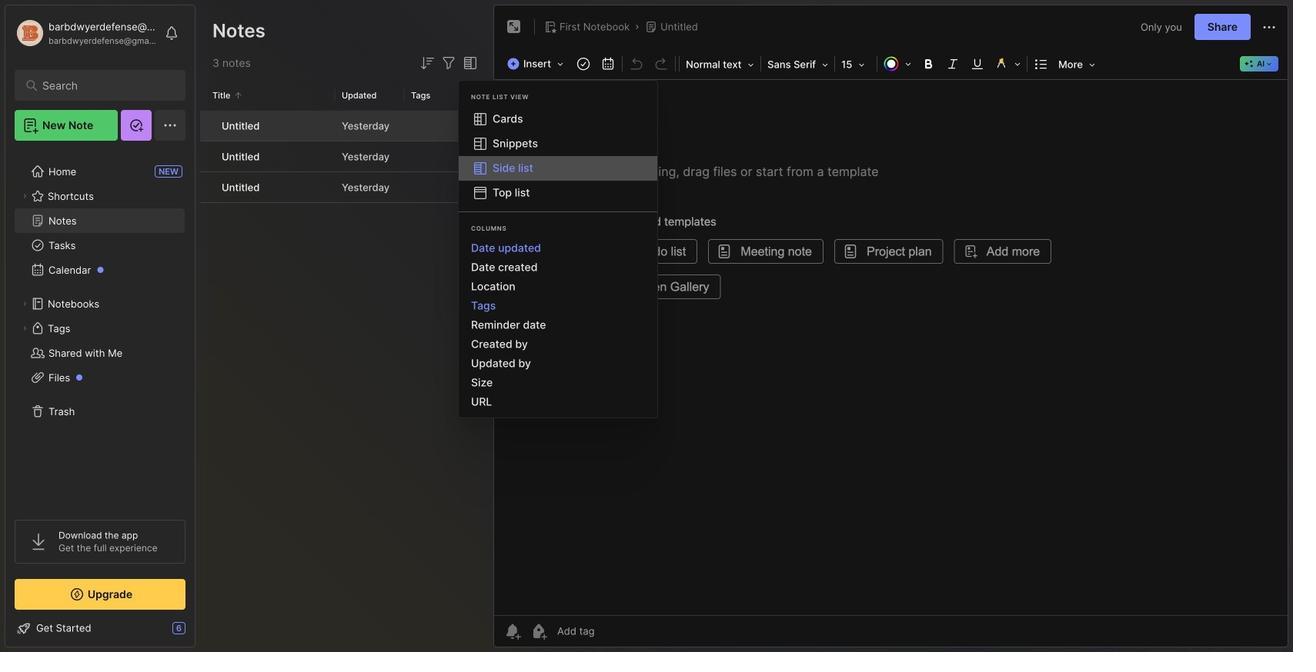 Task type: locate. For each thing, give the bounding box(es) containing it.
1 vertical spatial cell
[[200, 142, 213, 172]]

Add filters field
[[440, 54, 458, 72]]

None search field
[[42, 76, 165, 95]]

click to collapse image
[[194, 624, 206, 643]]

cell
[[200, 111, 213, 141], [200, 142, 213, 172], [200, 172, 213, 203]]

add a reminder image
[[504, 623, 522, 641]]

0 vertical spatial dropdown list menu
[[459, 107, 658, 206]]

3 cell from the top
[[200, 172, 213, 203]]

1 dropdown list menu from the top
[[459, 107, 658, 206]]

more actions image
[[1260, 18, 1279, 37]]

2 vertical spatial cell
[[200, 172, 213, 203]]

Highlight field
[[990, 53, 1026, 75]]

tree
[[5, 150, 195, 507]]

Insert field
[[504, 53, 571, 75]]

main element
[[0, 0, 200, 653]]

Help and Learning task checklist field
[[5, 617, 195, 641]]

none search field inside main element
[[42, 76, 165, 95]]

View options field
[[458, 54, 480, 72]]

1 vertical spatial dropdown list menu
[[459, 239, 658, 412]]

Search text field
[[42, 79, 165, 93]]

menu item
[[459, 156, 658, 181]]

1 cell from the top
[[200, 111, 213, 141]]

Note Editor text field
[[494, 79, 1288, 616]]

row group
[[200, 111, 489, 204]]

0 vertical spatial cell
[[200, 111, 213, 141]]

dropdown list menu
[[459, 107, 658, 206], [459, 239, 658, 412]]

expand note image
[[505, 18, 524, 36]]



Task type: vqa. For each thing, say whether or not it's contained in the screenshot.
Tree
yes



Task type: describe. For each thing, give the bounding box(es) containing it.
underline image
[[967, 53, 989, 75]]

bulleted list image
[[1031, 53, 1053, 75]]

2 dropdown list menu from the top
[[459, 239, 658, 412]]

Account field
[[15, 18, 157, 49]]

expand notebooks image
[[20, 300, 29, 309]]

italic image
[[943, 53, 964, 75]]

More field
[[1054, 54, 1100, 75]]

tree inside main element
[[5, 150, 195, 507]]

Font color field
[[879, 53, 916, 75]]

2 cell from the top
[[200, 142, 213, 172]]

expand tags image
[[20, 324, 29, 333]]

bold image
[[918, 53, 939, 75]]

Font size field
[[837, 54, 876, 75]]

task image
[[573, 53, 595, 75]]

More actions field
[[1260, 17, 1279, 37]]

Add tag field
[[556, 625, 671, 639]]

calendar event image
[[598, 53, 619, 75]]

Sort options field
[[418, 54, 437, 72]]

Font family field
[[763, 54, 833, 75]]

add tag image
[[530, 623, 548, 641]]

note window element
[[494, 5, 1289, 652]]

Heading level field
[[682, 54, 759, 75]]

add filters image
[[440, 54, 458, 72]]



